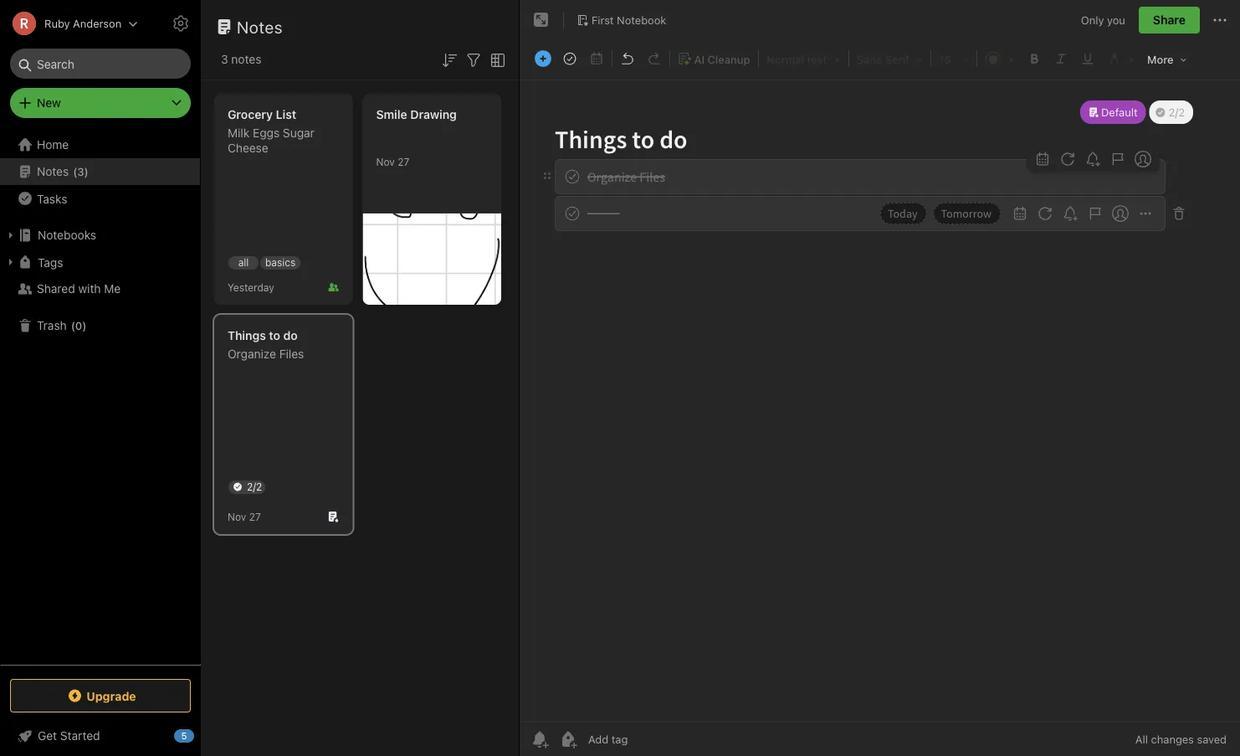 Task type: locate. For each thing, give the bounding box(es) containing it.
smile drawing
[[376, 108, 457, 121]]

upgrade
[[86, 689, 136, 703]]

1 horizontal spatial 27
[[398, 156, 410, 167]]

nov 27
[[376, 156, 410, 167], [228, 511, 261, 522]]

3
[[221, 52, 228, 66], [77, 165, 84, 178]]

tasks
[[37, 192, 67, 205]]

home link
[[0, 131, 201, 158]]

0 vertical spatial nov 27
[[376, 156, 410, 167]]

) inside trash ( 0 )
[[82, 319, 87, 332]]

saved
[[1198, 733, 1228, 746]]

task image
[[558, 47, 582, 70]]

only
[[1082, 14, 1105, 26]]

3 down home link
[[77, 165, 84, 178]]

0 horizontal spatial notes
[[37, 165, 69, 178]]

highlight image
[[1103, 48, 1141, 69]]

1 vertical spatial notes
[[37, 165, 69, 178]]

nov 27 down 2/2
[[228, 511, 261, 522]]

notes inside tree
[[37, 165, 69, 178]]

27 down smile
[[398, 156, 410, 167]]

first notebook
[[592, 13, 667, 26]]

started
[[60, 729, 100, 743]]

1 vertical spatial (
[[71, 319, 75, 332]]

1 horizontal spatial notes
[[237, 17, 283, 36]]

)
[[84, 165, 89, 178], [82, 319, 87, 332]]

things
[[228, 329, 266, 342]]

0 horizontal spatial nov
[[228, 511, 246, 522]]

1 vertical spatial nov
[[228, 511, 246, 522]]

expand notebooks image
[[4, 229, 18, 242]]

to
[[269, 329, 281, 342]]

) inside notes ( 3 )
[[84, 165, 89, 178]]

font family image
[[852, 48, 929, 69]]

27
[[398, 156, 410, 167], [249, 511, 261, 522]]

) right trash
[[82, 319, 87, 332]]

1 horizontal spatial nov
[[376, 156, 395, 167]]

notes up notes
[[237, 17, 283, 36]]

tree
[[0, 131, 201, 664]]

milk
[[228, 126, 250, 140]]

) down home link
[[84, 165, 89, 178]]

Sort options field
[[440, 49, 460, 70]]

(
[[73, 165, 77, 178], [71, 319, 75, 332]]

0 vertical spatial notes
[[237, 17, 283, 36]]

( down home link
[[73, 165, 77, 178]]

0 horizontal spatial nov 27
[[228, 511, 261, 522]]

add tag image
[[558, 729, 579, 749]]

0 horizontal spatial 3
[[77, 165, 84, 178]]

0 vertical spatial )
[[84, 165, 89, 178]]

Add filters field
[[464, 49, 484, 70]]

nov 27 down smile
[[376, 156, 410, 167]]

shared with me
[[37, 282, 121, 296]]

only you
[[1082, 14, 1126, 26]]

font color image
[[981, 48, 1021, 69]]

ruby
[[44, 17, 70, 30]]

1 vertical spatial 3
[[77, 165, 84, 178]]

0 vertical spatial 27
[[398, 156, 410, 167]]

notes
[[237, 17, 283, 36], [37, 165, 69, 178]]

1 vertical spatial nov 27
[[228, 511, 261, 522]]

new button
[[10, 88, 191, 118]]

get
[[38, 729, 57, 743]]

smile
[[376, 108, 408, 121]]

list
[[276, 108, 297, 121]]

Help and Learning task checklist field
[[0, 723, 201, 749]]

click to collapse image
[[195, 725, 207, 745]]

Font size field
[[934, 47, 975, 70]]

Heading level field
[[761, 47, 847, 70]]

More actions field
[[1211, 7, 1231, 33]]

trash
[[37, 319, 67, 332]]

( for notes
[[73, 165, 77, 178]]

notebooks link
[[0, 222, 200, 249]]

1 horizontal spatial 3
[[221, 52, 228, 66]]

ruby anderson
[[44, 17, 122, 30]]

( right trash
[[71, 319, 75, 332]]

upgrade button
[[10, 679, 191, 713]]

Note Editor text field
[[520, 80, 1241, 722]]

first notebook button
[[571, 8, 673, 32]]

shared with me link
[[0, 275, 200, 302]]

files
[[279, 347, 304, 361]]

Add tag field
[[587, 732, 713, 746]]

all
[[238, 257, 249, 268]]

thumbnail image
[[363, 214, 502, 305]]

you
[[1108, 14, 1126, 26]]

all changes saved
[[1136, 733, 1228, 746]]

sugar
[[283, 126, 315, 140]]

1 vertical spatial )
[[82, 319, 87, 332]]

1 horizontal spatial nov 27
[[376, 156, 410, 167]]

3 left notes
[[221, 52, 228, 66]]

notebook
[[617, 13, 667, 26]]

( inside trash ( 0 )
[[71, 319, 75, 332]]

27 down 2/2
[[249, 511, 261, 522]]

( inside notes ( 3 )
[[73, 165, 77, 178]]

nov
[[376, 156, 395, 167], [228, 511, 246, 522]]

None search field
[[22, 49, 179, 79]]

expand tags image
[[4, 255, 18, 269]]

notes down home in the top of the page
[[37, 165, 69, 178]]

5
[[181, 731, 187, 741]]

0 vertical spatial (
[[73, 165, 77, 178]]

0 horizontal spatial 27
[[249, 511, 261, 522]]

heading level image
[[762, 48, 847, 69]]

share button
[[1140, 7, 1201, 33]]

Search text field
[[22, 49, 179, 79]]

notes
[[231, 52, 262, 66]]



Task type: vqa. For each thing, say whether or not it's contained in the screenshot.
Task icon
yes



Task type: describe. For each thing, give the bounding box(es) containing it.
Highlight field
[[1102, 47, 1142, 70]]

More field
[[1142, 47, 1194, 71]]

tasks button
[[0, 185, 200, 212]]

Account field
[[0, 7, 138, 40]]

tags
[[38, 255, 63, 269]]

notes ( 3 )
[[37, 165, 89, 178]]

do
[[284, 329, 298, 342]]

share
[[1154, 13, 1186, 27]]

0 vertical spatial nov
[[376, 156, 395, 167]]

View options field
[[484, 49, 508, 70]]

1 vertical spatial 27
[[249, 511, 261, 522]]

3 notes
[[221, 52, 262, 66]]

Insert field
[[531, 47, 556, 70]]

add filters image
[[464, 50, 484, 70]]

home
[[37, 138, 69, 152]]

notebooks
[[38, 228, 96, 242]]

note window element
[[520, 0, 1241, 756]]

expand note image
[[532, 10, 552, 30]]

more actions image
[[1211, 10, 1231, 30]]

me
[[104, 282, 121, 296]]

notes for notes
[[237, 17, 283, 36]]

notes for notes ( 3 )
[[37, 165, 69, 178]]

0
[[75, 319, 82, 332]]

cheese
[[228, 141, 269, 155]]

2/2
[[247, 481, 262, 492]]

eggs
[[253, 126, 280, 140]]

grocery list milk eggs sugar cheese
[[228, 108, 315, 155]]

3 inside notes ( 3 )
[[77, 165, 84, 178]]

settings image
[[171, 13, 191, 33]]

tags button
[[0, 249, 200, 275]]

) for notes
[[84, 165, 89, 178]]

changes
[[1152, 733, 1195, 746]]

new
[[37, 96, 61, 110]]

anderson
[[73, 17, 122, 30]]

shared
[[37, 282, 75, 296]]

) for trash
[[82, 319, 87, 332]]

grocery
[[228, 108, 273, 121]]

all
[[1136, 733, 1149, 746]]

with
[[78, 282, 101, 296]]

basics
[[265, 257, 296, 268]]

yesterday
[[228, 281, 274, 293]]

get started
[[38, 729, 100, 743]]

trash ( 0 )
[[37, 319, 87, 332]]

first
[[592, 13, 614, 26]]

Font color field
[[980, 47, 1022, 70]]

undo image
[[616, 47, 640, 70]]

Font family field
[[852, 47, 929, 70]]

things to do organize files
[[228, 329, 304, 361]]

( for trash
[[71, 319, 75, 332]]

0 vertical spatial 3
[[221, 52, 228, 66]]

add a reminder image
[[530, 729, 550, 749]]

more
[[1148, 53, 1174, 66]]

tree containing home
[[0, 131, 201, 664]]

font size image
[[934, 48, 975, 69]]

organize
[[228, 347, 276, 361]]

drawing
[[411, 108, 457, 121]]



